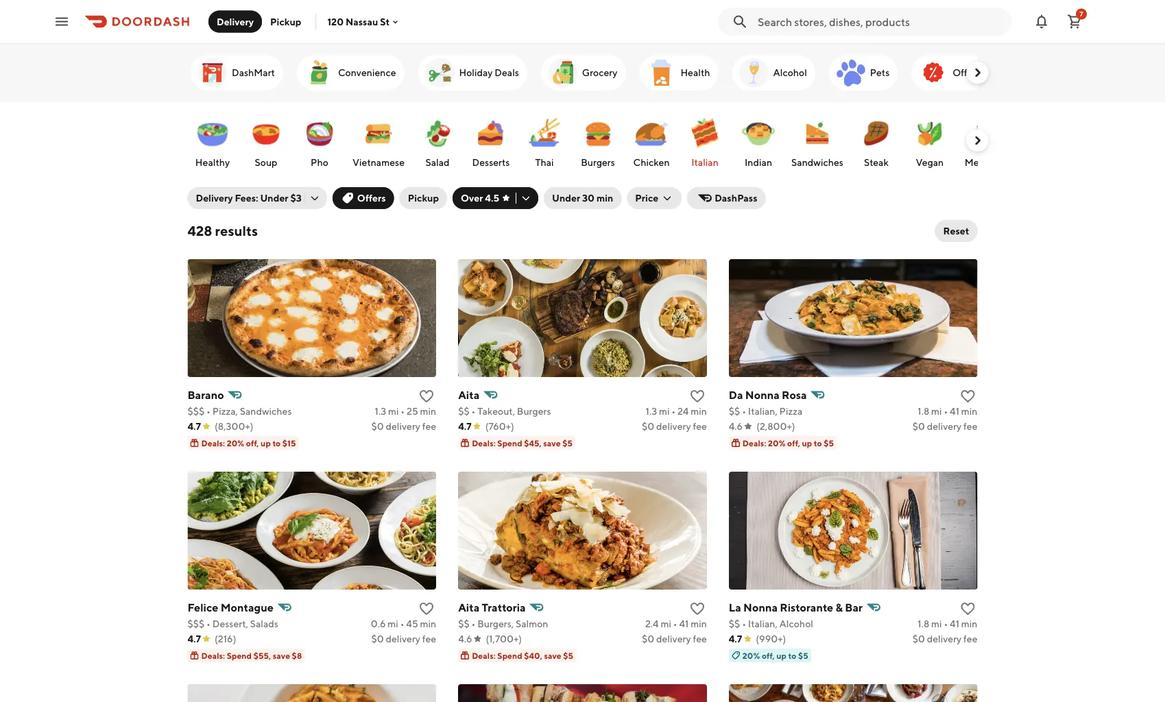 Task type: locate. For each thing, give the bounding box(es) containing it.
0 vertical spatial pickup
[[270, 16, 302, 27]]

20%
[[227, 439, 244, 448], [769, 439, 786, 448], [743, 651, 761, 661]]

$$ down la
[[729, 619, 741, 630]]

1 horizontal spatial under
[[553, 192, 581, 204]]

mi for aita
[[659, 406, 670, 417]]

min for barano
[[420, 406, 437, 417]]

&
[[836, 602, 843, 615]]

4.7 down la
[[729, 634, 743, 645]]

25
[[407, 406, 418, 417]]

0 vertical spatial aita
[[459, 389, 480, 402]]

2 click to add this store to your saved list image from the left
[[690, 601, 706, 618]]

next button of carousel image right offers image
[[971, 66, 985, 80]]

under left 30
[[553, 192, 581, 204]]

$$$ down barano
[[188, 406, 205, 417]]

$$
[[459, 406, 470, 417], [729, 406, 741, 417], [459, 619, 470, 630], [729, 619, 741, 630]]

delivery up dashmart link
[[217, 16, 254, 27]]

delivery left fees:
[[196, 192, 233, 204]]

mi for felice montague
[[388, 619, 399, 630]]

1.3 for barano
[[375, 406, 386, 417]]

20% for da nonna rosa
[[769, 439, 786, 448]]

delivery
[[386, 421, 421, 432], [657, 421, 691, 432], [928, 421, 962, 432], [386, 634, 421, 645], [657, 634, 691, 645], [928, 634, 962, 645]]

4.6
[[729, 421, 743, 432], [459, 634, 472, 645]]

$$ for la nonna ristorante & bar
[[729, 619, 741, 630]]

1 horizontal spatial up
[[777, 651, 787, 661]]

4.7 for felice montague
[[188, 634, 201, 645]]

alcohol
[[773, 67, 807, 78], [780, 619, 814, 630]]

1.8 mi • 41 min for da nonna rosa
[[918, 406, 978, 417]]

2 horizontal spatial 20%
[[769, 439, 786, 448]]

4.7 left (216)
[[188, 634, 201, 645]]

offers image
[[917, 56, 950, 89]]

Store search: begin typing to search for stores available on DoorDash text field
[[758, 14, 1004, 29]]

4.7 left (760+)
[[459, 421, 472, 432]]

save right $45,
[[544, 439, 561, 448]]

0 horizontal spatial sandwiches
[[240, 406, 292, 417]]

next button of carousel image
[[971, 66, 985, 80], [971, 134, 985, 148]]

1 1.3 from the left
[[375, 406, 386, 417]]

nonna for da
[[746, 389, 780, 402]]

$$ for da nonna rosa
[[729, 406, 741, 417]]

1 vertical spatial next button of carousel image
[[971, 134, 985, 148]]

fee
[[423, 421, 437, 432], [693, 421, 707, 432], [964, 421, 978, 432], [423, 634, 437, 645], [693, 634, 707, 645], [964, 634, 978, 645]]

1.3 left 25
[[375, 406, 386, 417]]

grocery link
[[541, 55, 626, 91]]

alcohol down la nonna ristorante & bar at the bottom right of the page
[[780, 619, 814, 630]]

1 vertical spatial italian,
[[749, 619, 778, 630]]

0 vertical spatial nonna
[[746, 389, 780, 402]]

spend down (1,700+)
[[498, 651, 523, 661]]

spend for felice montague
[[227, 651, 252, 661]]

save for felice montague
[[273, 651, 290, 661]]

$​0
[[372, 421, 384, 432], [642, 421, 655, 432], [913, 421, 926, 432], [372, 634, 384, 645], [642, 634, 655, 645], [913, 634, 926, 645]]

results
[[215, 223, 258, 239]]

deals: down (8,300+)
[[201, 439, 225, 448]]

alcohol right alcohol icon
[[773, 67, 807, 78]]

0 vertical spatial burgers
[[581, 157, 615, 168]]

sandwiches up (8,300+)
[[240, 406, 292, 417]]

bar
[[846, 602, 863, 615]]

1 vertical spatial 1.8 mi • 41 min
[[918, 619, 978, 630]]

save right "$40,"
[[544, 651, 562, 661]]

0 vertical spatial delivery
[[217, 16, 254, 27]]

save left $8
[[273, 651, 290, 661]]

burgers up 30
[[581, 157, 615, 168]]

$​0 delivery fee for aita trattoria
[[642, 634, 707, 645]]

0 vertical spatial offers
[[953, 67, 981, 78]]

1 vertical spatial pickup
[[408, 192, 439, 204]]

1.3 for aita
[[646, 406, 658, 417]]

burgers
[[581, 157, 615, 168], [517, 406, 551, 417]]

0 horizontal spatial offers
[[357, 192, 386, 204]]

4.7 for aita
[[459, 421, 472, 432]]

1.3 left 24
[[646, 406, 658, 417]]

off, down (8,300+)
[[246, 439, 259, 448]]

health link
[[640, 55, 719, 91]]

0 horizontal spatial up
[[261, 439, 271, 448]]

4.7 for la nonna ristorante & bar
[[729, 634, 743, 645]]

0 vertical spatial 1.8 mi • 41 min
[[918, 406, 978, 417]]

to for da nonna rosa
[[814, 439, 823, 448]]

burgers up $45,
[[517, 406, 551, 417]]

aita up burgers,
[[459, 602, 480, 615]]

1 vertical spatial alcohol
[[780, 619, 814, 630]]

deals: down (216)
[[201, 651, 225, 661]]

pizza
[[780, 406, 803, 417]]

4.6 down da
[[729, 421, 743, 432]]

click to add this store to your saved list image up 2.4 mi • 41 min
[[690, 601, 706, 618]]

spend down (760+)
[[498, 439, 523, 448]]

min for aita
[[691, 406, 707, 417]]

deals: for da nonna rosa
[[743, 439, 767, 448]]

0 horizontal spatial 4.6
[[459, 634, 472, 645]]

delivery button
[[209, 11, 262, 33]]

delivery for aita trattoria
[[657, 634, 691, 645]]

notification bell image
[[1034, 13, 1051, 30]]

$​0 for aita
[[642, 421, 655, 432]]

spend
[[498, 439, 523, 448], [227, 651, 252, 661], [498, 651, 523, 661]]

$$ for aita
[[459, 406, 470, 417]]

offers inside button
[[357, 192, 386, 204]]

1.8 for da nonna rosa
[[918, 406, 930, 417]]

aita up takeout,
[[459, 389, 480, 402]]

2 1.8 from the top
[[918, 619, 930, 630]]

4.6 left (1,700+)
[[459, 634, 472, 645]]

1 $$$ from the top
[[188, 406, 205, 417]]

2 aita from the top
[[459, 602, 480, 615]]

click to add this store to your saved list image
[[419, 388, 435, 405], [690, 388, 706, 405], [960, 388, 977, 405], [960, 601, 977, 618]]

1 vertical spatial 1.8
[[918, 619, 930, 630]]

offers right offers image
[[953, 67, 981, 78]]

0 horizontal spatial pickup
[[270, 16, 302, 27]]

fees:
[[235, 192, 258, 204]]

2 1.3 from the left
[[646, 406, 658, 417]]

min for felice montague
[[420, 619, 437, 630]]

barano
[[188, 389, 224, 402]]

0 horizontal spatial under
[[260, 192, 289, 204]]

deals: down (2,800+) at the right bottom
[[743, 439, 767, 448]]

0 horizontal spatial burgers
[[517, 406, 551, 417]]

mi
[[388, 406, 399, 417], [659, 406, 670, 417], [932, 406, 943, 417], [388, 619, 399, 630], [661, 619, 672, 630], [932, 619, 943, 630]]

1 vertical spatial nonna
[[744, 602, 778, 615]]

1.3
[[375, 406, 386, 417], [646, 406, 658, 417]]

1 vertical spatial delivery
[[196, 192, 233, 204]]

$$ left takeout,
[[459, 406, 470, 417]]

pickup down salad
[[408, 192, 439, 204]]

$​0 delivery fee for felice montague
[[372, 634, 437, 645]]

under left $3
[[260, 192, 289, 204]]

pickup button down salad
[[400, 187, 447, 209]]

1 horizontal spatial 20%
[[743, 651, 761, 661]]

mi for barano
[[388, 406, 399, 417]]

vegan
[[916, 157, 944, 168]]

1 vertical spatial 4.6
[[459, 634, 472, 645]]

save for aita trattoria
[[544, 651, 562, 661]]

fee for la nonna ristorante & bar
[[964, 634, 978, 645]]

0 horizontal spatial click to add this store to your saved list image
[[419, 601, 435, 618]]

offers down vietnamese
[[357, 192, 386, 204]]

aita
[[459, 389, 480, 402], [459, 602, 480, 615]]

italian
[[692, 157, 719, 168]]

pickup button left 120
[[262, 11, 310, 33]]

click to add this store to your saved list image for barano
[[419, 388, 435, 405]]

healthy
[[195, 157, 230, 168]]

1 vertical spatial aita
[[459, 602, 480, 615]]

2 1.8 mi • 41 min from the top
[[918, 619, 978, 630]]

0 horizontal spatial 1.3
[[375, 406, 386, 417]]

up down (990+)
[[777, 651, 787, 661]]

mi for la nonna ristorante & bar
[[932, 619, 943, 630]]

min for da nonna rosa
[[962, 406, 978, 417]]

1 1.8 from the top
[[918, 406, 930, 417]]

up for da nonna rosa
[[803, 439, 813, 448]]

under inside button
[[553, 192, 581, 204]]

0 vertical spatial sandwiches
[[792, 157, 844, 168]]

mexican
[[965, 157, 1002, 168]]

1 horizontal spatial pickup button
[[400, 187, 447, 209]]

1 1.8 mi • 41 min from the top
[[918, 406, 978, 417]]

$​0 for da nonna rosa
[[913, 421, 926, 432]]

0 vertical spatial italian,
[[749, 406, 778, 417]]

1 vertical spatial pickup button
[[400, 187, 447, 209]]

health
[[681, 67, 710, 78]]

1 horizontal spatial 1.3
[[646, 406, 658, 417]]

up down 'pizza'
[[803, 439, 813, 448]]

2 horizontal spatial to
[[814, 439, 823, 448]]

da nonna rosa
[[729, 389, 808, 402]]

1 horizontal spatial offers
[[953, 67, 981, 78]]

0 horizontal spatial pickup button
[[262, 11, 310, 33]]

1.8
[[918, 406, 930, 417], [918, 619, 930, 630]]

$8
[[292, 651, 302, 661]]

$5
[[563, 439, 573, 448], [824, 439, 834, 448], [564, 651, 574, 661], [799, 651, 809, 661]]

pets link
[[829, 55, 898, 91]]

20% down (8,300+)
[[227, 439, 244, 448]]

$$ • takeout, burgers
[[459, 406, 551, 417]]

up left $15
[[261, 439, 271, 448]]

1 aita from the top
[[459, 389, 480, 402]]

alcohol link
[[732, 55, 815, 91]]

2 under from the left
[[553, 192, 581, 204]]

save for aita
[[544, 439, 561, 448]]

ristorante
[[780, 602, 834, 615]]

$5 for aita
[[563, 439, 573, 448]]

2.4
[[646, 619, 659, 630]]

0 vertical spatial pickup button
[[262, 11, 310, 33]]

1 horizontal spatial pickup
[[408, 192, 439, 204]]

2 $$$ from the top
[[188, 619, 205, 630]]

min inside button
[[597, 192, 614, 204]]

0 horizontal spatial 20%
[[227, 439, 244, 448]]

1 click to add this store to your saved list image from the left
[[419, 601, 435, 618]]

fee for aita
[[693, 421, 707, 432]]

to
[[273, 439, 281, 448], [814, 439, 823, 448], [789, 651, 797, 661]]

$​0 delivery fee for barano
[[372, 421, 437, 432]]

1 horizontal spatial click to add this store to your saved list image
[[690, 601, 706, 618]]

428 results
[[188, 223, 258, 239]]

grocery image
[[547, 56, 579, 89]]

nonna up the $$ • italian, alcohol
[[744, 602, 778, 615]]

convenience
[[338, 67, 396, 78]]

next button of carousel image up mexican
[[971, 134, 985, 148]]

rosa
[[782, 389, 808, 402]]

spend for aita trattoria
[[498, 651, 523, 661]]

sandwiches
[[792, 157, 844, 168], [240, 406, 292, 417]]

1 vertical spatial burgers
[[517, 406, 551, 417]]

•
[[207, 406, 211, 417], [401, 406, 405, 417], [472, 406, 476, 417], [672, 406, 676, 417], [743, 406, 747, 417], [945, 406, 949, 417], [207, 619, 211, 630], [401, 619, 405, 630], [472, 619, 476, 630], [674, 619, 678, 630], [743, 619, 747, 630], [945, 619, 949, 630]]

aita for aita
[[459, 389, 480, 402]]

2 italian, from the top
[[749, 619, 778, 630]]

$$ • italian, alcohol
[[729, 619, 814, 630]]

off, down (2,800+) at the right bottom
[[788, 439, 801, 448]]

trattoria
[[482, 602, 526, 615]]

4.7
[[188, 421, 201, 432], [459, 421, 472, 432], [188, 634, 201, 645], [729, 634, 743, 645]]

$$$
[[188, 406, 205, 417], [188, 619, 205, 630]]

spend down (216)
[[227, 651, 252, 661]]

st
[[380, 16, 390, 27]]

open menu image
[[54, 13, 70, 30]]

1 vertical spatial offers
[[357, 192, 386, 204]]

1 italian, from the top
[[749, 406, 778, 417]]

20% down (990+)
[[743, 651, 761, 661]]

0 horizontal spatial to
[[273, 439, 281, 448]]

offers
[[953, 67, 981, 78], [357, 192, 386, 204]]

over 4.5
[[461, 192, 500, 204]]

deals: down (1,700+)
[[472, 651, 496, 661]]

pets
[[870, 67, 890, 78]]

0.6 mi • 45 min
[[371, 619, 437, 630]]

120
[[328, 16, 344, 27]]

under
[[260, 192, 289, 204], [553, 192, 581, 204]]

off, for barano
[[246, 439, 259, 448]]

delivery inside button
[[217, 16, 254, 27]]

1 horizontal spatial sandwiches
[[792, 157, 844, 168]]

pickup left 120
[[270, 16, 302, 27]]

0 horizontal spatial off,
[[246, 439, 259, 448]]

sandwiches left steak
[[792, 157, 844, 168]]

0 vertical spatial 1.8
[[918, 406, 930, 417]]

click to add this store to your saved list image for felice montague
[[419, 601, 435, 618]]

deals: down (760+)
[[472, 439, 496, 448]]

$$ down da
[[729, 406, 741, 417]]

nonna up $$ • italian, pizza
[[746, 389, 780, 402]]

0 vertical spatial 4.6
[[729, 421, 743, 432]]

1 horizontal spatial 4.6
[[729, 421, 743, 432]]

click to add this store to your saved list image up 0.6 mi • 45 min
[[419, 601, 435, 618]]

off,
[[246, 439, 259, 448], [788, 439, 801, 448], [762, 651, 775, 661]]

nonna
[[746, 389, 780, 402], [744, 602, 778, 615]]

delivery for barano
[[386, 421, 421, 432]]

$​0 delivery fee
[[372, 421, 437, 432], [642, 421, 707, 432], [913, 421, 978, 432], [372, 634, 437, 645], [642, 634, 707, 645], [913, 634, 978, 645]]

$$$ down felice
[[188, 619, 205, 630]]

italian, up (990+)
[[749, 619, 778, 630]]

4.7 for barano
[[188, 421, 201, 432]]

0 vertical spatial $$$
[[188, 406, 205, 417]]

click to add this store to your saved list image
[[419, 601, 435, 618], [690, 601, 706, 618]]

2 horizontal spatial off,
[[788, 439, 801, 448]]

delivery for delivery
[[217, 16, 254, 27]]

1 vertical spatial $$$
[[188, 619, 205, 630]]

off, down (990+)
[[762, 651, 775, 661]]

pickup button
[[262, 11, 310, 33], [400, 187, 447, 209]]

20% down (2,800+) at the right bottom
[[769, 439, 786, 448]]

$$ left burgers,
[[459, 619, 470, 630]]

italian, down da nonna rosa
[[749, 406, 778, 417]]

vietnamese
[[352, 157, 405, 168]]

4.7 down barano
[[188, 421, 201, 432]]

2 horizontal spatial up
[[803, 439, 813, 448]]

up
[[261, 439, 271, 448], [803, 439, 813, 448], [777, 651, 787, 661]]

0 vertical spatial next button of carousel image
[[971, 66, 985, 80]]

1 under from the left
[[260, 192, 289, 204]]

holiday deals link
[[418, 55, 527, 91]]

deals: for felice montague
[[201, 651, 225, 661]]



Task type: describe. For each thing, give the bounding box(es) containing it.
$$$ for barano
[[188, 406, 205, 417]]

salads
[[250, 619, 279, 630]]

30
[[583, 192, 595, 204]]

nassau
[[346, 16, 378, 27]]

dessert,
[[213, 619, 248, 630]]

1.8 mi • 41 min for la nonna ristorante & bar
[[918, 619, 978, 630]]

desserts
[[472, 157, 510, 168]]

1 next button of carousel image from the top
[[971, 66, 985, 80]]

min for la nonna ristorante & bar
[[962, 619, 978, 630]]

0.6
[[371, 619, 386, 630]]

holiday deals
[[459, 67, 519, 78]]

chicken
[[633, 157, 670, 168]]

holiday
[[459, 67, 493, 78]]

salad
[[425, 157, 450, 168]]

$40,
[[525, 651, 543, 661]]

offers button
[[333, 187, 394, 209]]

1.3 mi • 25 min
[[375, 406, 437, 417]]

$​0 for barano
[[372, 421, 384, 432]]

spend for aita
[[498, 439, 523, 448]]

la
[[729, 602, 742, 615]]

4.5
[[485, 192, 500, 204]]

delivery for felice montague
[[386, 634, 421, 645]]

$​0 delivery fee for la nonna ristorante & bar
[[913, 634, 978, 645]]

pickup for the top 'pickup' button
[[270, 16, 302, 27]]

deals: 20% off, up to $15
[[201, 439, 296, 448]]

min for aita trattoria
[[691, 619, 707, 630]]

pets image
[[835, 56, 868, 89]]

health image
[[645, 56, 678, 89]]

$$ • burgers, salmon
[[459, 619, 549, 630]]

over 4.5 button
[[453, 187, 539, 209]]

24
[[678, 406, 689, 417]]

1 horizontal spatial to
[[789, 651, 797, 661]]

mi for da nonna rosa
[[932, 406, 943, 417]]

deals: for aita trattoria
[[472, 651, 496, 661]]

pickup for the right 'pickup' button
[[408, 192, 439, 204]]

soup
[[255, 157, 277, 168]]

$$ • italian, pizza
[[729, 406, 803, 417]]

2 next button of carousel image from the top
[[971, 134, 985, 148]]

thai
[[535, 157, 554, 168]]

fee for felice montague
[[423, 634, 437, 645]]

price
[[636, 192, 659, 204]]

click to add this store to your saved list image for la nonna ristorante & bar
[[960, 601, 977, 618]]

nonna for la
[[744, 602, 778, 615]]

0 vertical spatial alcohol
[[773, 67, 807, 78]]

$​0 for la nonna ristorante & bar
[[913, 634, 926, 645]]

mi for aita trattoria
[[661, 619, 672, 630]]

7
[[1080, 10, 1084, 18]]

dashmart link
[[190, 55, 283, 91]]

deals: spend $40, save $5
[[472, 651, 574, 661]]

120 nassau st
[[328, 16, 390, 27]]

$5 for aita trattoria
[[564, 651, 574, 661]]

(760+)
[[486, 421, 515, 432]]

dashpass button
[[688, 187, 766, 209]]

41 for ristorante
[[951, 619, 960, 630]]

felice montague
[[188, 602, 274, 615]]

over
[[461, 192, 483, 204]]

up for barano
[[261, 439, 271, 448]]

price button
[[627, 187, 682, 209]]

delivery for delivery fees: under $3
[[196, 192, 233, 204]]

dashmart
[[232, 67, 275, 78]]

pho
[[311, 157, 328, 168]]

felice
[[188, 602, 219, 615]]

20% off, up to $5
[[743, 651, 809, 661]]

takeout,
[[478, 406, 515, 417]]

1 horizontal spatial burgers
[[581, 157, 615, 168]]

reset
[[944, 225, 970, 237]]

salmon
[[516, 619, 549, 630]]

fee for da nonna rosa
[[964, 421, 978, 432]]

deals: for barano
[[201, 439, 225, 448]]

indian
[[745, 157, 772, 168]]

1 vertical spatial sandwiches
[[240, 406, 292, 417]]

steak
[[864, 157, 889, 168]]

(1,700+)
[[486, 634, 522, 645]]

$​0 delivery fee for aita
[[642, 421, 707, 432]]

1.8 for la nonna ristorante & bar
[[918, 619, 930, 630]]

deals
[[495, 67, 519, 78]]

(2,800+)
[[757, 421, 796, 432]]

da
[[729, 389, 744, 402]]

pizza,
[[213, 406, 238, 417]]

$3
[[291, 192, 302, 204]]

under 30 min
[[553, 192, 614, 204]]

convenience image
[[302, 56, 335, 89]]

deals: spend $45, save $5
[[472, 439, 573, 448]]

$45,
[[525, 439, 542, 448]]

$​0 for aita trattoria
[[642, 634, 655, 645]]

$​0 for felice montague
[[372, 634, 384, 645]]

delivery for da nonna rosa
[[928, 421, 962, 432]]

italian, for ristorante
[[749, 619, 778, 630]]

alcohol image
[[738, 56, 771, 89]]

holiday deals image
[[423, 56, 456, 89]]

(8,300+)
[[215, 421, 254, 432]]

under 30 min button
[[544, 187, 622, 209]]

offers link
[[912, 55, 989, 91]]

$55,
[[254, 651, 271, 661]]

fee for aita trattoria
[[693, 634, 707, 645]]

montague
[[221, 602, 274, 615]]

aita trattoria
[[459, 602, 526, 615]]

2.4 mi • 41 min
[[646, 619, 707, 630]]

$15
[[283, 439, 296, 448]]

delivery for la nonna ristorante & bar
[[928, 634, 962, 645]]

(216)
[[215, 634, 236, 645]]

dashpass
[[715, 192, 758, 204]]

la nonna ristorante & bar
[[729, 602, 863, 615]]

4.6 for aita trattoria
[[459, 634, 472, 645]]

click to add this store to your saved list image for aita
[[690, 388, 706, 405]]

120 nassau st button
[[328, 16, 401, 27]]

$$$ • pizza, sandwiches
[[188, 406, 292, 417]]

burgers,
[[478, 619, 514, 630]]

aita for aita trattoria
[[459, 602, 480, 615]]

7 button
[[1062, 8, 1089, 35]]

428
[[188, 223, 212, 239]]

deals: for aita
[[472, 439, 496, 448]]

reset button
[[936, 220, 978, 242]]

fee for barano
[[423, 421, 437, 432]]

$5 for la nonna ristorante & bar
[[799, 651, 809, 661]]

$$$ • dessert, salads
[[188, 619, 279, 630]]

dashmart image
[[196, 56, 229, 89]]

$​0 delivery fee for da nonna rosa
[[913, 421, 978, 432]]

41 for rosa
[[951, 406, 960, 417]]

grocery
[[582, 67, 618, 78]]

4 items, open order cart image
[[1067, 13, 1084, 30]]

$$ for aita trattoria
[[459, 619, 470, 630]]

convenience link
[[297, 55, 404, 91]]

1.3 mi • 24 min
[[646, 406, 707, 417]]

delivery for aita
[[657, 421, 691, 432]]

click to add this store to your saved list image for da nonna rosa
[[960, 388, 977, 405]]

to for barano
[[273, 439, 281, 448]]

4.6 for da nonna rosa
[[729, 421, 743, 432]]

click to add this store to your saved list image for aita trattoria
[[690, 601, 706, 618]]

45
[[407, 619, 418, 630]]

off, for da nonna rosa
[[788, 439, 801, 448]]

$$$ for felice montague
[[188, 619, 205, 630]]

20% for barano
[[227, 439, 244, 448]]

1 horizontal spatial off,
[[762, 651, 775, 661]]

delivery fees: under $3
[[196, 192, 302, 204]]

italian, for rosa
[[749, 406, 778, 417]]



Task type: vqa. For each thing, say whether or not it's contained in the screenshot.
Summary
no



